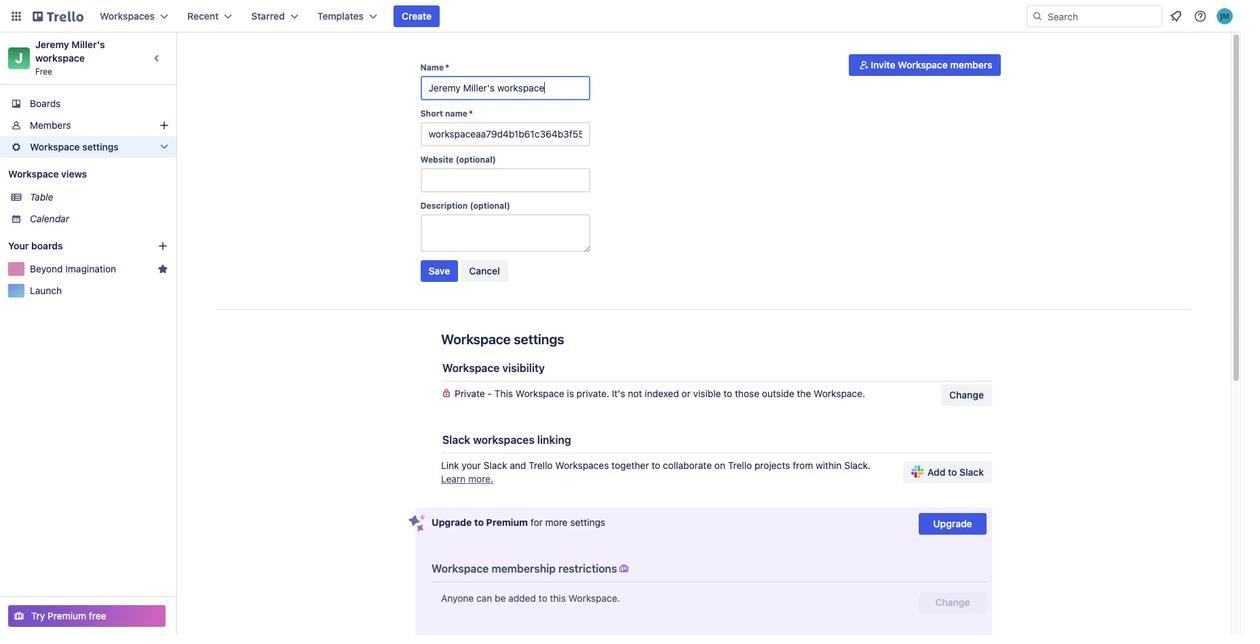 Task type: locate. For each thing, give the bounding box(es) containing it.
2 trello from the left
[[728, 460, 752, 472]]

workspaces
[[473, 434, 535, 447]]

workspace settings up workspace visibility
[[441, 332, 564, 348]]

slack workspaces linking
[[443, 434, 571, 447]]

upgrade
[[432, 517, 472, 529], [933, 519, 972, 530]]

to down the more.
[[474, 517, 484, 529]]

workspace right invite
[[898, 59, 948, 71]]

trello right on
[[728, 460, 752, 472]]

0 vertical spatial sm image
[[857, 58, 871, 72]]

templates
[[317, 10, 364, 22]]

1 horizontal spatial trello
[[728, 460, 752, 472]]

1 horizontal spatial workspace.
[[814, 388, 865, 400]]

0 horizontal spatial settings
[[82, 141, 119, 153]]

invite
[[871, 59, 896, 71]]

try premium free
[[31, 611, 106, 622]]

learn more. link
[[441, 474, 493, 485]]

the
[[797, 388, 811, 400]]

0 horizontal spatial workspace.
[[569, 593, 620, 605]]

1 vertical spatial *
[[469, 109, 473, 119]]

workspace settings button
[[0, 136, 176, 158]]

is
[[567, 388, 574, 400]]

miller's
[[72, 39, 105, 50]]

name *
[[420, 62, 449, 73]]

settings
[[82, 141, 119, 153], [514, 332, 564, 348], [570, 517, 605, 529]]

0 vertical spatial workspace settings
[[30, 141, 119, 153]]

link your slack and trello workspaces together to collaborate on trello projects from within slack. learn more.
[[441, 460, 871, 485]]

workspace visibility
[[443, 362, 545, 375]]

within
[[816, 460, 842, 472]]

1 horizontal spatial settings
[[514, 332, 564, 348]]

1 horizontal spatial sm image
[[857, 58, 871, 72]]

0 vertical spatial settings
[[82, 141, 119, 153]]

workspace up anyone
[[432, 563, 489, 576]]

add board image
[[157, 241, 168, 252]]

0 vertical spatial change
[[950, 390, 984, 401]]

to left this
[[539, 593, 547, 605]]

save
[[429, 265, 450, 277]]

beyond imagination
[[30, 263, 116, 275]]

workspace down members
[[30, 141, 80, 153]]

0 horizontal spatial trello
[[529, 460, 553, 472]]

change button
[[941, 385, 992, 407], [919, 593, 987, 614]]

2 vertical spatial settings
[[570, 517, 605, 529]]

settings inside workspace settings dropdown button
[[82, 141, 119, 153]]

table
[[30, 191, 53, 203]]

launch link
[[30, 284, 168, 298]]

(optional) for description (optional)
[[470, 201, 510, 211]]

workspace settings
[[30, 141, 119, 153], [441, 332, 564, 348]]

visible
[[693, 388, 721, 400]]

private
[[455, 388, 485, 400]]

primary element
[[0, 0, 1241, 33]]

1 vertical spatial (optional)
[[470, 201, 510, 211]]

0 horizontal spatial upgrade
[[432, 517, 472, 529]]

2 horizontal spatial settings
[[570, 517, 605, 529]]

premium right the try
[[48, 611, 86, 622]]

jeremy
[[35, 39, 69, 50]]

slack
[[443, 434, 471, 447], [484, 460, 507, 472], [960, 467, 984, 479]]

add to slack link
[[903, 462, 992, 484]]

workspace inside invite workspace members button
[[898, 59, 948, 71]]

1 horizontal spatial upgrade
[[933, 519, 972, 530]]

for
[[531, 517, 543, 529]]

workspace up workspace visibility
[[441, 332, 511, 348]]

from
[[793, 460, 813, 472]]

0 horizontal spatial premium
[[48, 611, 86, 622]]

0 horizontal spatial *
[[445, 62, 449, 73]]

save button
[[420, 261, 458, 282]]

1 vertical spatial settings
[[514, 332, 564, 348]]

workspaces up miller's
[[100, 10, 155, 22]]

this
[[550, 593, 566, 605]]

1 horizontal spatial premium
[[486, 517, 528, 529]]

workspace
[[35, 52, 85, 64]]

add
[[928, 467, 946, 479]]

jeremy miller (jeremymiller198) image
[[1217, 8, 1233, 24]]

try
[[31, 611, 45, 622]]

settings down members 'link'
[[82, 141, 119, 153]]

(optional)
[[456, 155, 496, 165], [470, 201, 510, 211]]

open information menu image
[[1194, 10, 1207, 23]]

None text field
[[420, 122, 590, 147], [420, 168, 590, 193], [420, 122, 590, 147], [420, 168, 590, 193]]

members
[[951, 59, 993, 71]]

(optional) for website (optional)
[[456, 155, 496, 165]]

to right together
[[652, 460, 661, 472]]

workspaces inside link your slack and trello workspaces together to collaborate on trello projects from within slack. learn more.
[[555, 460, 609, 472]]

1 horizontal spatial workspace settings
[[441, 332, 564, 348]]

upgrade down add to slack link
[[933, 519, 972, 530]]

workspace up table on the left of page
[[8, 168, 59, 180]]

launch
[[30, 285, 62, 297]]

slack up link
[[443, 434, 471, 447]]

1 horizontal spatial slack
[[484, 460, 507, 472]]

upgrade right the sparkle icon
[[432, 517, 472, 529]]

organizationdetailform element
[[420, 62, 590, 288]]

jeremy miller's workspace free
[[35, 39, 107, 77]]

j
[[15, 50, 23, 66]]

workspace
[[898, 59, 948, 71], [30, 141, 80, 153], [8, 168, 59, 180], [441, 332, 511, 348], [443, 362, 500, 375], [516, 388, 564, 400], [432, 563, 489, 576]]

workspace. down restrictions
[[569, 593, 620, 605]]

settings right more
[[570, 517, 605, 529]]

premium
[[486, 517, 528, 529], [48, 611, 86, 622]]

boards
[[31, 240, 63, 252]]

settings up visibility
[[514, 332, 564, 348]]

0 horizontal spatial slack
[[443, 434, 471, 447]]

invite workspace members
[[871, 59, 993, 71]]

0 vertical spatial workspaces
[[100, 10, 155, 22]]

None text field
[[420, 76, 590, 100], [420, 214, 590, 252], [420, 76, 590, 100], [420, 214, 590, 252]]

visibility
[[502, 362, 545, 375]]

sm image inside invite workspace members button
[[857, 58, 871, 72]]

it's
[[612, 388, 625, 400]]

slack inside link your slack and trello workspaces together to collaborate on trello projects from within slack. learn more.
[[484, 460, 507, 472]]

workspace up private
[[443, 362, 500, 375]]

0 horizontal spatial workspaces
[[100, 10, 155, 22]]

0 vertical spatial (optional)
[[456, 155, 496, 165]]

be
[[495, 593, 506, 605]]

trello right and
[[529, 460, 553, 472]]

change
[[950, 390, 984, 401], [936, 597, 970, 609]]

(optional) right description
[[470, 201, 510, 211]]

1 vertical spatial sm image
[[617, 563, 631, 576]]

premium left for
[[486, 517, 528, 529]]

1 horizontal spatial workspaces
[[555, 460, 609, 472]]

change for the bottommost change button
[[936, 597, 970, 609]]

workspace membership restrictions
[[432, 563, 617, 576]]

0 horizontal spatial workspace settings
[[30, 141, 119, 153]]

2 horizontal spatial slack
[[960, 467, 984, 479]]

slack right add
[[960, 467, 984, 479]]

workspaces down linking
[[555, 460, 609, 472]]

trello
[[529, 460, 553, 472], [728, 460, 752, 472]]

more
[[545, 517, 568, 529]]

add to slack
[[928, 467, 984, 479]]

*
[[445, 62, 449, 73], [469, 109, 473, 119]]

upgrade inside button
[[933, 519, 972, 530]]

1 vertical spatial premium
[[48, 611, 86, 622]]

1 vertical spatial workspaces
[[555, 460, 609, 472]]

1 vertical spatial change button
[[919, 593, 987, 614]]

0 vertical spatial premium
[[486, 517, 528, 529]]

workspace. right the
[[814, 388, 865, 400]]

slack up the more.
[[484, 460, 507, 472]]

starred button
[[243, 5, 307, 27]]

1 vertical spatial change
[[936, 597, 970, 609]]

sm image
[[857, 58, 871, 72], [617, 563, 631, 576]]

workspace.
[[814, 388, 865, 400], [569, 593, 620, 605]]

workspace settings down members 'link'
[[30, 141, 119, 153]]

(optional) right website
[[456, 155, 496, 165]]

calendar
[[30, 213, 69, 225]]

slack for add
[[960, 467, 984, 479]]



Task type: vqa. For each thing, say whether or not it's contained in the screenshot.
'settings' to the left
yes



Task type: describe. For each thing, give the bounding box(es) containing it.
Search field
[[1043, 6, 1162, 26]]

name
[[420, 62, 444, 73]]

or
[[682, 388, 691, 400]]

website (optional)
[[420, 155, 496, 165]]

this
[[495, 388, 513, 400]]

sparkle image
[[409, 515, 426, 533]]

upgrade for upgrade
[[933, 519, 972, 530]]

create
[[402, 10, 432, 22]]

0 notifications image
[[1168, 8, 1184, 24]]

back to home image
[[33, 5, 83, 27]]

cancel button
[[461, 261, 508, 282]]

description
[[420, 201, 468, 211]]

0 vertical spatial change button
[[941, 385, 992, 407]]

workspace inside workspace settings dropdown button
[[30, 141, 80, 153]]

recent
[[187, 10, 219, 22]]

recent button
[[179, 5, 240, 27]]

change for topmost change button
[[950, 390, 984, 401]]

upgrade to premium for more settings
[[432, 517, 605, 529]]

starred
[[251, 10, 285, 22]]

slack.
[[844, 460, 871, 472]]

upgrade button
[[919, 514, 987, 536]]

boards
[[30, 98, 61, 109]]

added
[[508, 593, 536, 605]]

your
[[462, 460, 481, 472]]

jeremy miller's workspace link
[[35, 39, 107, 64]]

your boards
[[8, 240, 63, 252]]

members link
[[0, 115, 176, 136]]

linking
[[537, 434, 571, 447]]

calendar link
[[30, 212, 168, 226]]

projects
[[755, 460, 790, 472]]

website
[[420, 155, 454, 165]]

restrictions
[[559, 563, 617, 576]]

1 vertical spatial workspace settings
[[441, 332, 564, 348]]

0 vertical spatial workspace.
[[814, 388, 865, 400]]

your boards with 2 items element
[[8, 238, 137, 255]]

anyone can be added to this workspace.
[[441, 593, 620, 605]]

starred icon image
[[157, 264, 168, 275]]

those
[[735, 388, 760, 400]]

name
[[445, 109, 468, 119]]

to inside link your slack and trello workspaces together to collaborate on trello projects from within slack. learn more.
[[652, 460, 661, 472]]

0 vertical spatial *
[[445, 62, 449, 73]]

imagination
[[65, 263, 116, 275]]

and
[[510, 460, 526, 472]]

anyone
[[441, 593, 474, 605]]

create button
[[394, 5, 440, 27]]

invite workspace members button
[[849, 54, 1001, 76]]

to left those
[[724, 388, 732, 400]]

outside
[[762, 388, 795, 400]]

1 vertical spatial workspace.
[[569, 593, 620, 605]]

try premium free button
[[8, 606, 166, 628]]

not
[[628, 388, 642, 400]]

to right add
[[948, 467, 957, 479]]

workspace down visibility
[[516, 388, 564, 400]]

free
[[35, 67, 52, 77]]

workspace settings inside dropdown button
[[30, 141, 119, 153]]

can
[[476, 593, 492, 605]]

j link
[[8, 48, 30, 69]]

more.
[[468, 474, 493, 485]]

workspaces inside popup button
[[100, 10, 155, 22]]

private.
[[577, 388, 610, 400]]

workspaces button
[[92, 5, 177, 27]]

views
[[61, 168, 87, 180]]

link
[[441, 460, 459, 472]]

search image
[[1032, 11, 1043, 22]]

beyond imagination link
[[30, 263, 152, 276]]

switch to… image
[[10, 10, 23, 23]]

workspace views
[[8, 168, 87, 180]]

1 trello from the left
[[529, 460, 553, 472]]

1 horizontal spatial *
[[469, 109, 473, 119]]

cancel
[[469, 265, 500, 277]]

workspace navigation collapse icon image
[[148, 49, 167, 68]]

membership
[[492, 563, 556, 576]]

your
[[8, 240, 29, 252]]

0 horizontal spatial sm image
[[617, 563, 631, 576]]

on
[[715, 460, 726, 472]]

together
[[612, 460, 649, 472]]

short name *
[[420, 109, 473, 119]]

templates button
[[309, 5, 386, 27]]

collaborate
[[663, 460, 712, 472]]

upgrade for upgrade to premium for more settings
[[432, 517, 472, 529]]

premium inside button
[[48, 611, 86, 622]]

beyond
[[30, 263, 63, 275]]

members
[[30, 119, 71, 131]]

free
[[89, 611, 106, 622]]

private - this workspace is private. it's not indexed or visible to those outside the workspace.
[[455, 388, 865, 400]]

-
[[488, 388, 492, 400]]

indexed
[[645, 388, 679, 400]]

boards link
[[0, 93, 176, 115]]

short
[[420, 109, 443, 119]]

learn
[[441, 474, 466, 485]]

description (optional)
[[420, 201, 510, 211]]

slack for link
[[484, 460, 507, 472]]



